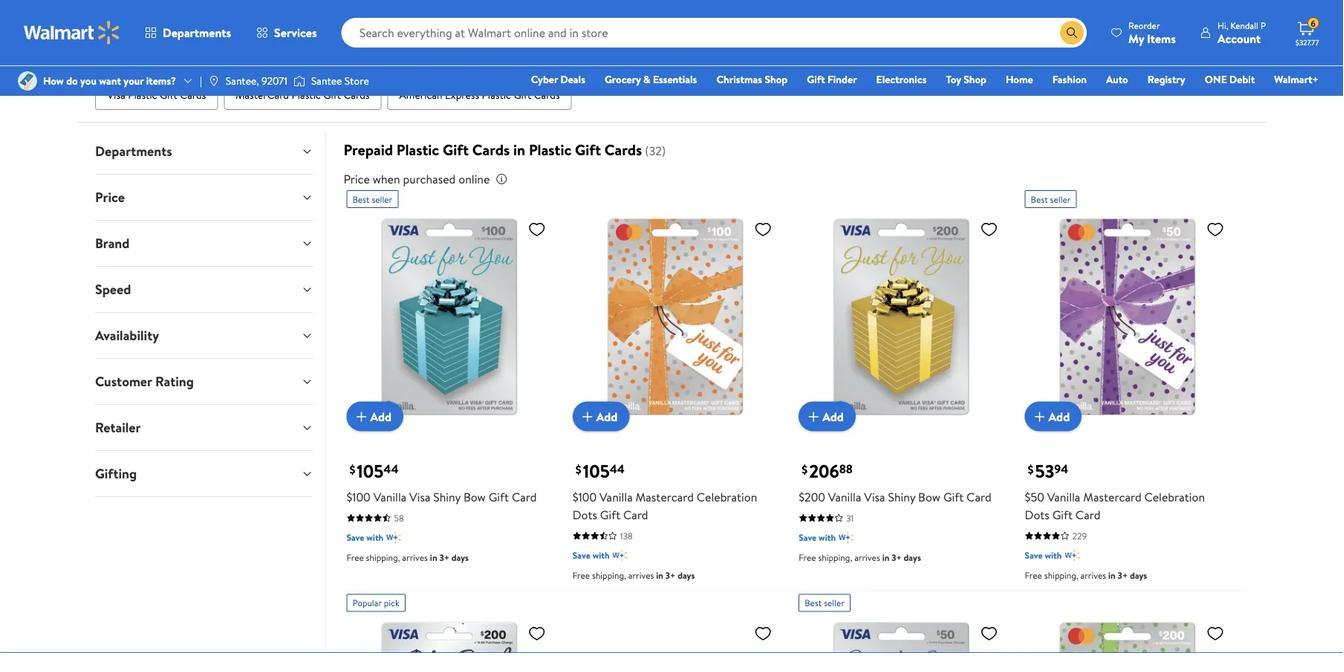 Task type: vqa. For each thing, say whether or not it's contained in the screenshot.
"Shop" inside Toy Shop Link
yes



Task type: describe. For each thing, give the bounding box(es) containing it.
cards for visa
[[180, 88, 206, 102]]

electronics link
[[870, 71, 934, 87]]

cyber deals link
[[524, 71, 592, 87]]

customer rating tab
[[83, 359, 325, 404]]

walmart plus image for 206
[[839, 530, 854, 545]]

dots for 105
[[573, 506, 597, 523]]

arrives for $100 vanilla mastercard celebration dots gift card
[[628, 569, 654, 581]]

christmas shop link
[[710, 71, 794, 87]]

save with for $100 vanilla mastercard celebration dots gift card
[[573, 549, 610, 562]]

legal information image
[[496, 173, 508, 185]]

gift inside 'link'
[[514, 88, 532, 102]]

items
[[1147, 30, 1176, 46]]

gift inside $50 vanilla mastercard celebration dots gift card
[[1053, 506, 1073, 523]]

best for 53
[[1031, 193, 1048, 206]]

price for price
[[95, 188, 125, 207]]

debit
[[1230, 72, 1255, 87]]

$ 105 44 for $100 vanilla mastercard celebration dots gift card
[[576, 459, 625, 484]]

fashion link
[[1046, 71, 1094, 87]]

days for $100 vanilla mastercard celebration dots gift card
[[678, 569, 695, 581]]

visa plastic gift cards link
[[95, 80, 218, 110]]

walmart plus image for 53
[[1065, 548, 1080, 563]]

vanilla for $100 vanilla mastercard celebration dots gift card
[[600, 489, 633, 505]]

walmart+
[[1275, 72, 1319, 87]]

138
[[620, 529, 633, 542]]

cyber
[[531, 72, 558, 87]]

shiny for 206
[[888, 489, 916, 505]]

3+ for $100 vanilla mastercard celebration dots gift card
[[666, 569, 676, 581]]

save with for $100 vanilla visa shiny bow gift card
[[347, 531, 384, 544]]

how do you want your items?
[[43, 74, 176, 88]]

free shipping, arrives in 3+ days for $100 vanilla visa shiny bow gift card
[[347, 551, 469, 564]]

christmas
[[717, 72, 762, 87]]

home link
[[999, 71, 1040, 87]]

plastic inside 'link'
[[482, 88, 511, 102]]

92071
[[262, 74, 288, 88]]

gift inside $100 vanilla mastercard celebration dots gift card
[[600, 506, 621, 523]]

departments tab
[[83, 129, 325, 174]]

add to favorites list, $200 vanilla visa shiny bow gift card image
[[981, 220, 998, 239]]

 image for santee store
[[293, 74, 305, 88]]

one
[[1205, 72, 1227, 87]]

american
[[399, 88, 443, 102]]

grocery
[[605, 72, 641, 87]]

$ for $200 vanilla visa shiny bow gift card
[[802, 462, 808, 478]]

celebration for 53
[[1145, 489, 1205, 505]]

cards left (32)
[[605, 139, 642, 160]]

price tab
[[83, 175, 325, 220]]

$ for $100 vanilla visa shiny bow gift card
[[350, 462, 355, 478]]

88
[[839, 461, 853, 477]]

dots for 53
[[1025, 506, 1050, 523]]

$200 vanilla visa gift box gift card image
[[347, 618, 552, 653]]

home
[[1006, 72, 1033, 87]]

in for $50 vanilla mastercard celebration dots gift card
[[1109, 569, 1116, 581]]

3+ for $100 vanilla visa shiny bow gift card
[[439, 551, 449, 564]]

$200 vanilla visa shiny bow gift card image
[[799, 214, 1004, 419]]

gifting button
[[83, 451, 325, 496]]

in for $100 vanilla mastercard celebration dots gift card
[[656, 569, 663, 581]]

hi, kendall p account
[[1218, 19, 1266, 46]]

walmart+ link
[[1268, 71, 1326, 87]]

in for $200 vanilla visa shiny bow gift card
[[882, 551, 890, 564]]

purchased
[[403, 171, 456, 187]]

$50
[[1025, 489, 1045, 505]]

how
[[43, 74, 64, 88]]

one debit link
[[1198, 71, 1262, 87]]

3+ for $200 vanilla visa shiny bow gift card
[[892, 551, 902, 564]]

gift finder
[[807, 72, 857, 87]]

reorder my items
[[1129, 19, 1176, 46]]

plastic for prepaid
[[397, 139, 439, 160]]

free for $100 vanilla mastercard celebration dots gift card
[[573, 569, 590, 581]]

with for $200 vanilla visa shiny bow gift card
[[819, 531, 836, 544]]

sort by |
[[1091, 36, 1136, 52]]

$50 vanilla mastercard celebration dots gift card
[[1025, 489, 1205, 523]]

in-store button
[[95, 32, 175, 56]]

105 for $100 vanilla mastercard celebration dots gift card
[[583, 459, 610, 484]]

toy shop link
[[940, 71, 993, 87]]

free shipping, arrives in 3+ days for $100 vanilla mastercard celebration dots gift card
[[573, 569, 695, 581]]

grocery & essentials
[[605, 72, 697, 87]]

$100 vanilla mastercard celebration dots gift card
[[573, 489, 757, 523]]

$100 for $100 vanilla mastercard celebration dots gift card
[[573, 489, 597, 505]]

card for $100 vanilla mastercard celebration dots gift card
[[623, 506, 648, 523]]

$200 vanilla mastercard celebration dots gift card image
[[1025, 618, 1231, 653]]

in down american express plastic gift cards 'link'
[[513, 139, 525, 160]]

essentials
[[653, 72, 697, 87]]

$100 vanilla visa shiny bow gift card image
[[347, 214, 552, 419]]

registry link
[[1141, 71, 1192, 87]]

my
[[1129, 30, 1145, 46]]

gifting
[[95, 464, 137, 483]]

$100 vanilla mastercard celebration dots gift card image
[[573, 214, 778, 419]]

add to favorites list, $200 vanilla mastercard celebration dots gift card image
[[1207, 624, 1225, 642]]

account
[[1218, 30, 1261, 46]]

speed tab
[[83, 267, 325, 312]]

auto link
[[1100, 71, 1135, 87]]

mastercard for 105
[[636, 489, 694, 505]]

finder
[[828, 72, 857, 87]]

add button for $100 vanilla mastercard celebration dots gift card image
[[573, 402, 630, 431]]

plastic down cyber
[[529, 139, 572, 160]]

cyber deals
[[531, 72, 585, 87]]

44 for mastercard
[[610, 461, 625, 477]]

free for $50 vanilla mastercard celebration dots gift card
[[1025, 569, 1042, 581]]

add button for $200 vanilla visa shiny bow gift card image
[[799, 402, 856, 431]]

53
[[1035, 459, 1055, 484]]

american express plastic gift cards
[[399, 88, 560, 102]]

$327.77
[[1296, 37, 1319, 47]]

add to favorites list, $50 vanilla mastercard celebration dots gift card image
[[1207, 220, 1225, 239]]

with for $100 vanilla mastercard celebration dots gift card
[[593, 549, 610, 562]]

plastic for visa
[[128, 88, 157, 102]]

Search search field
[[342, 18, 1087, 48]]

add button for $50 vanilla mastercard celebration dots gift card image
[[1025, 402, 1082, 431]]

santee store
[[311, 74, 369, 88]]

0 vertical spatial departments
[[163, 25, 231, 41]]

$100 vanilla visa shiny bow gift card
[[347, 489, 537, 505]]

walmart plus image
[[613, 548, 628, 563]]

by
[[1116, 36, 1128, 52]]

rating
[[155, 372, 194, 391]]

mastercard for 53
[[1084, 489, 1142, 505]]

do
[[66, 74, 78, 88]]

in-store
[[123, 36, 159, 51]]

search icon image
[[1066, 27, 1078, 39]]

add to cart image for $100 vanilla mastercard celebration dots gift card image
[[579, 408, 597, 425]]

popular
[[353, 597, 382, 609]]

add to cart image for $50 vanilla mastercard celebration dots gift card image
[[1031, 408, 1049, 425]]

$200
[[799, 489, 826, 505]]

store
[[136, 36, 159, 51]]

save with for $200 vanilla visa shiny bow gift card
[[799, 531, 836, 544]]

customer
[[95, 372, 152, 391]]

94
[[1055, 461, 1069, 477]]

save for $50 vanilla mastercard celebration dots gift card
[[1025, 549, 1043, 562]]

$ for $50 vanilla mastercard celebration dots gift card
[[1028, 462, 1034, 478]]

santee,
[[226, 74, 259, 88]]

gift finder link
[[800, 71, 864, 87]]

items?
[[146, 74, 176, 88]]

shipping, for $200 vanilla visa shiny bow gift card
[[818, 551, 853, 564]]

customer rating
[[95, 372, 194, 391]]

best seller for 105
[[353, 193, 393, 206]]

availability button
[[83, 313, 325, 358]]

services
[[274, 25, 317, 41]]

toy shop
[[946, 72, 987, 87]]

price when purchased online
[[344, 171, 490, 187]]

brand
[[95, 234, 130, 253]]

speed
[[95, 280, 131, 299]]

shop for christmas shop
[[765, 72, 788, 87]]

shiny for 105
[[433, 489, 461, 505]]

seller for 105
[[372, 193, 393, 206]]

price button
[[83, 175, 325, 220]]

with for $50 vanilla mastercard celebration dots gift card
[[1045, 549, 1062, 562]]

want
[[99, 74, 121, 88]]

speed button
[[83, 267, 325, 312]]

229
[[1073, 529, 1087, 542]]



Task type: locate. For each thing, give the bounding box(es) containing it.
save up 'popular'
[[347, 531, 364, 544]]

1 horizontal spatial add to cart image
[[805, 408, 823, 425]]

shipping, down 229 at right
[[1045, 569, 1079, 581]]

visa plastic gift cards
[[107, 88, 206, 102]]

bow for 105
[[464, 489, 486, 505]]

3+
[[439, 551, 449, 564], [892, 551, 902, 564], [666, 569, 676, 581], [1118, 569, 1128, 581]]

3 add from the left
[[823, 408, 844, 425]]

card inside $50 vanilla mastercard celebration dots gift card
[[1076, 506, 1101, 523]]

0 horizontal spatial 44
[[384, 461, 399, 477]]

arrives for $50 vanilla mastercard celebration dots gift card
[[1081, 569, 1107, 581]]

2 44 from the left
[[610, 461, 625, 477]]

$ inside the $ 206 88
[[802, 462, 808, 478]]

in down $100 vanilla visa shiny bow gift card
[[430, 551, 437, 564]]

0 horizontal spatial best
[[353, 193, 370, 206]]

vanilla for $200 vanilla visa shiny bow gift card
[[828, 489, 862, 505]]

card for $100 vanilla visa shiny bow gift card
[[512, 489, 537, 505]]

2 dots from the left
[[1025, 506, 1050, 523]]

1 horizontal spatial mastercard
[[1084, 489, 1142, 505]]

free for $100 vanilla visa shiny bow gift card
[[347, 551, 364, 564]]

2 shop from the left
[[964, 72, 987, 87]]

0 horizontal spatial  image
[[18, 71, 37, 91]]

1 horizontal spatial best
[[805, 597, 822, 609]]

0 horizontal spatial mastercard
[[636, 489, 694, 505]]

save with left walmart plus image
[[573, 549, 610, 562]]

0 horizontal spatial shiny
[[433, 489, 461, 505]]

1 horizontal spatial $100
[[573, 489, 597, 505]]

3 add button from the left
[[799, 402, 856, 431]]

pick
[[384, 597, 400, 609]]

1 dots from the left
[[573, 506, 597, 523]]

you
[[80, 74, 97, 88]]

price inside dropdown button
[[95, 188, 125, 207]]

auto
[[1106, 72, 1129, 87]]

electronics
[[876, 72, 927, 87]]

1 horizontal spatial visa
[[410, 489, 431, 505]]

in
[[513, 139, 525, 160], [430, 551, 437, 564], [882, 551, 890, 564], [656, 569, 663, 581], [1109, 569, 1116, 581]]

mastercard plastic gift cards
[[236, 88, 370, 102]]

0 horizontal spatial add to cart image
[[579, 408, 597, 425]]

3+ up $200 vanilla mastercard celebration dots gift card image
[[1118, 569, 1128, 581]]

card for $50 vanilla mastercard celebration dots gift card
[[1076, 506, 1101, 523]]

celebration inside $100 vanilla mastercard celebration dots gift card
[[697, 489, 757, 505]]

vanilla up 138 in the bottom of the page
[[600, 489, 633, 505]]

cards right items?
[[180, 88, 206, 102]]

cards down cyber
[[534, 88, 560, 102]]

2 horizontal spatial best seller
[[1031, 193, 1071, 206]]

save with for $50 vanilla mastercard celebration dots gift card
[[1025, 549, 1062, 562]]

best seller for 53
[[1031, 193, 1071, 206]]

44 up the 58
[[384, 461, 399, 477]]

free shipping, arrives in 3+ days down 31
[[799, 551, 921, 564]]

best
[[353, 193, 370, 206], [1031, 193, 1048, 206], [805, 597, 822, 609]]

1 mastercard from the left
[[636, 489, 694, 505]]

1 shop from the left
[[765, 72, 788, 87]]

2 $100 from the left
[[573, 489, 597, 505]]

shipping, for $50 vanilla mastercard celebration dots gift card
[[1045, 569, 1079, 581]]

1 add from the left
[[370, 408, 392, 425]]

2 $ 105 44 from the left
[[576, 459, 625, 484]]

dots inside $100 vanilla mastercard celebration dots gift card
[[573, 506, 597, 523]]

in for $100 vanilla visa shiny bow gift card
[[430, 551, 437, 564]]

shop
[[765, 72, 788, 87], [964, 72, 987, 87]]

departments right store
[[163, 25, 231, 41]]

1 vertical spatial price
[[95, 188, 125, 207]]

customer rating button
[[83, 359, 325, 404]]

vanilla inside $50 vanilla mastercard celebration dots gift card
[[1048, 489, 1081, 505]]

| right items?
[[200, 74, 202, 88]]

add to cart image
[[353, 408, 370, 425], [805, 408, 823, 425]]

2 bow from the left
[[918, 489, 941, 505]]

days down $100 vanilla visa shiny bow gift card
[[452, 551, 469, 564]]

your
[[124, 74, 144, 88]]

0 horizontal spatial $100
[[347, 489, 371, 505]]

$200 vanilla visa shiny bow gift card
[[799, 489, 992, 505]]

1 horizontal spatial price
[[344, 171, 370, 187]]

add button for $100 vanilla visa shiny bow gift card image at the left of page
[[347, 402, 403, 431]]

departments
[[163, 25, 231, 41], [95, 142, 172, 161]]

 image
[[208, 75, 220, 87]]

1 vertical spatial departments
[[95, 142, 172, 161]]

1 horizontal spatial walmart plus image
[[839, 530, 854, 545]]

1 $100 from the left
[[347, 489, 371, 505]]

1 vanilla from the left
[[373, 489, 407, 505]]

shipping, for $100 vanilla mastercard celebration dots gift card
[[592, 569, 626, 581]]

add to favorites list, $25 american express egift card image
[[754, 624, 772, 642]]

add for add to cart image corresponding to $100 vanilla mastercard celebration dots gift card image
[[597, 408, 618, 425]]

$50 vanilla visa shiny bow gift card image
[[799, 618, 1004, 653]]

grocery & essentials link
[[598, 71, 704, 87]]

1 vertical spatial |
[[200, 74, 202, 88]]

christmas shop
[[717, 72, 788, 87]]

2 add from the left
[[597, 408, 618, 425]]

best seller
[[353, 193, 393, 206], [1031, 193, 1071, 206], [805, 597, 845, 609]]

in up $25 american express egift card image
[[656, 569, 663, 581]]

departments inside departments tab
[[95, 142, 172, 161]]

1 horizontal spatial seller
[[824, 597, 845, 609]]

1 horizontal spatial best seller
[[805, 597, 845, 609]]

fashion
[[1053, 72, 1087, 87]]

mastercard
[[236, 88, 289, 102]]

days up $200 vanilla mastercard celebration dots gift card image
[[1130, 569, 1147, 581]]

free shipping, arrives in 3+ days for $50 vanilla mastercard celebration dots gift card
[[1025, 569, 1147, 581]]

add for $200 vanilla visa shiny bow gift card image add to cart icon
[[823, 408, 844, 425]]

days for $200 vanilla visa shiny bow gift card
[[904, 551, 921, 564]]

walmart plus image down the 58
[[387, 530, 401, 545]]

$100 inside $100 vanilla mastercard celebration dots gift card
[[573, 489, 597, 505]]

departments button up items?
[[132, 15, 244, 51]]

add to cart image for $100 vanilla visa shiny bow gift card image at the left of page
[[353, 408, 370, 425]]

3 vanilla from the left
[[828, 489, 862, 505]]

free shipping, arrives in 3+ days for $200 vanilla visa shiny bow gift card
[[799, 551, 921, 564]]

0 vertical spatial price
[[344, 171, 370, 187]]

popular pick
[[353, 597, 400, 609]]

services button
[[244, 15, 330, 51]]

add to cart image for $200 vanilla visa shiny bow gift card image
[[805, 408, 823, 425]]

1 horizontal spatial |
[[1134, 36, 1136, 52]]

shop for toy shop
[[964, 72, 987, 87]]

santee
[[311, 74, 342, 88]]

add button
[[347, 402, 403, 431], [573, 402, 630, 431], [799, 402, 856, 431], [1025, 402, 1082, 431]]

0 horizontal spatial add to cart image
[[353, 408, 370, 425]]

1 add to cart image from the left
[[353, 408, 370, 425]]

shop right 'toy'
[[964, 72, 987, 87]]

4 add button from the left
[[1025, 402, 1082, 431]]

kendall
[[1231, 19, 1259, 32]]

1 $ from the left
[[350, 462, 355, 478]]

1 add to cart image from the left
[[579, 408, 597, 425]]

2 horizontal spatial walmart plus image
[[1065, 548, 1080, 563]]

1 $ 105 44 from the left
[[350, 459, 399, 484]]

add for add to cart icon associated with $100 vanilla visa shiny bow gift card image at the left of page
[[370, 408, 392, 425]]

deals
[[561, 72, 585, 87]]

0 horizontal spatial walmart plus image
[[387, 530, 401, 545]]

3+ for $50 vanilla mastercard celebration dots gift card
[[1118, 569, 1128, 581]]

2 vanilla from the left
[[600, 489, 633, 505]]

save for $100 vanilla mastercard celebration dots gift card
[[573, 549, 591, 562]]

when
[[373, 171, 400, 187]]

$ inside $ 53 94
[[1028, 462, 1034, 478]]

2 add to cart image from the left
[[805, 408, 823, 425]]

| right by
[[1134, 36, 1136, 52]]

card for $200 vanilla visa shiny bow gift card
[[967, 489, 992, 505]]

with for $100 vanilla visa shiny bow gift card
[[367, 531, 384, 544]]

Walmart Site-Wide search field
[[342, 18, 1087, 48]]

0 horizontal spatial |
[[200, 74, 202, 88]]

arrives down 229 at right
[[1081, 569, 1107, 581]]

0 horizontal spatial celebration
[[697, 489, 757, 505]]

1 horizontal spatial  image
[[293, 74, 305, 88]]

3+ down $200 vanilla visa shiny bow gift card on the bottom of the page
[[892, 551, 902, 564]]

1 horizontal spatial celebration
[[1145, 489, 1205, 505]]

44 for visa
[[384, 461, 399, 477]]

plastic right the express
[[482, 88, 511, 102]]

walmart image
[[24, 21, 120, 45]]

1 horizontal spatial shiny
[[888, 489, 916, 505]]

vanilla up 31
[[828, 489, 862, 505]]

save left walmart plus image
[[573, 549, 591, 562]]

0 horizontal spatial price
[[95, 188, 125, 207]]

0 horizontal spatial seller
[[372, 193, 393, 206]]

arrives down $200 vanilla visa shiny bow gift card on the bottom of the page
[[855, 551, 880, 564]]

save down $200
[[799, 531, 817, 544]]

sort
[[1091, 36, 1113, 52]]

6
[[1311, 17, 1316, 30]]

in up $200 vanilla mastercard celebration dots gift card image
[[1109, 569, 1116, 581]]

$50 vanilla mastercard celebration dots gift card image
[[1025, 214, 1231, 419]]

express
[[445, 88, 479, 102]]

shipping, down walmart plus image
[[592, 569, 626, 581]]

1 vertical spatial departments button
[[83, 129, 325, 174]]

$ 105 44 up 138 in the bottom of the page
[[576, 459, 625, 484]]

add to favorites list, $50 vanilla visa shiny bow gift card image
[[981, 624, 998, 642]]

store
[[345, 74, 369, 88]]

dots
[[573, 506, 597, 523], [1025, 506, 1050, 523]]

0 vertical spatial |
[[1134, 36, 1136, 52]]

celebration inside $50 vanilla mastercard celebration dots gift card
[[1145, 489, 1205, 505]]

0 horizontal spatial 105
[[357, 459, 384, 484]]

1 horizontal spatial shop
[[964, 72, 987, 87]]

cards right santee
[[344, 88, 370, 102]]

$ 105 44 for $100 vanilla visa shiny bow gift card
[[350, 459, 399, 484]]

best for 105
[[353, 193, 370, 206]]

retailer tab
[[83, 405, 325, 450]]

2 mastercard from the left
[[1084, 489, 1142, 505]]

days for $100 vanilla visa shiny bow gift card
[[452, 551, 469, 564]]

save with up 'popular'
[[347, 531, 384, 544]]

$100
[[347, 489, 371, 505], [573, 489, 597, 505]]

1 horizontal spatial dots
[[1025, 506, 1050, 523]]

cards for mastercard
[[344, 88, 370, 102]]

add to cart image
[[579, 408, 597, 425], [1031, 408, 1049, 425]]

departments down the visa plastic gift cards link
[[95, 142, 172, 161]]

shop right christmas
[[765, 72, 788, 87]]

american express plastic gift cards link
[[388, 80, 572, 110]]

$ 105 44 up the 58
[[350, 459, 399, 484]]

0 horizontal spatial bow
[[464, 489, 486, 505]]

save for $200 vanilla visa shiny bow gift card
[[799, 531, 817, 544]]

shipping, for $100 vanilla visa shiny bow gift card
[[366, 551, 400, 564]]

$ for $100 vanilla mastercard celebration dots gift card
[[576, 462, 582, 478]]

2 add to cart image from the left
[[1031, 408, 1049, 425]]

save with down $200
[[799, 531, 836, 544]]

prepaid plastic gift cards in plastic gift cards (32)
[[344, 139, 666, 160]]

2 add button from the left
[[573, 402, 630, 431]]

cards for prepaid
[[472, 139, 510, 160]]

card
[[512, 489, 537, 505], [967, 489, 992, 505], [623, 506, 648, 523], [1076, 506, 1101, 523]]

plastic for mastercard
[[292, 88, 321, 102]]

walmart plus image down 229 at right
[[1065, 548, 1080, 563]]

4 add from the left
[[1049, 408, 1070, 425]]

31
[[846, 512, 854, 524]]

add for $50 vanilla mastercard celebration dots gift card image's add to cart image
[[1049, 408, 1070, 425]]

add to favorites list, $100 vanilla mastercard celebration dots gift card image
[[754, 220, 772, 239]]

free for $200 vanilla visa shiny bow gift card
[[799, 551, 816, 564]]

2 105 from the left
[[583, 459, 610, 484]]

walmart plus image
[[387, 530, 401, 545], [839, 530, 854, 545], [1065, 548, 1080, 563]]

vanilla down 94 in the bottom right of the page
[[1048, 489, 1081, 505]]

 image
[[18, 71, 37, 91], [293, 74, 305, 88]]

price for price when purchased online
[[344, 171, 370, 187]]

0 horizontal spatial $ 105 44
[[350, 459, 399, 484]]

plastic
[[128, 88, 157, 102], [292, 88, 321, 102], [482, 88, 511, 102], [397, 139, 439, 160], [529, 139, 572, 160]]

santee, 92071
[[226, 74, 288, 88]]

cards up legal information image
[[472, 139, 510, 160]]

shipping, down the 58
[[366, 551, 400, 564]]

days down $200 vanilla visa shiny bow gift card on the bottom of the page
[[904, 551, 921, 564]]

0 horizontal spatial shop
[[765, 72, 788, 87]]

 image for how do you want your items?
[[18, 71, 37, 91]]

1 horizontal spatial add to cart image
[[1031, 408, 1049, 425]]

retailer
[[95, 418, 141, 437]]

$ 105 44
[[350, 459, 399, 484], [576, 459, 625, 484]]

4 vanilla from the left
[[1048, 489, 1081, 505]]

$100 for $100 vanilla visa shiny bow gift card
[[347, 489, 371, 505]]

vanilla inside $100 vanilla mastercard celebration dots gift card
[[600, 489, 633, 505]]

1 horizontal spatial $ 105 44
[[576, 459, 625, 484]]

0 horizontal spatial best seller
[[353, 193, 393, 206]]

seller for 53
[[1050, 193, 1071, 206]]

plastic right want
[[128, 88, 157, 102]]

days up $25 american express egift card image
[[678, 569, 695, 581]]

1 add button from the left
[[347, 402, 403, 431]]

arrives for $200 vanilla visa shiny bow gift card
[[855, 551, 880, 564]]

arrives for $100 vanilla visa shiny bow gift card
[[402, 551, 428, 564]]

1 shiny from the left
[[433, 489, 461, 505]]

visa for 206
[[864, 489, 885, 505]]

$25 american express egift card image
[[573, 618, 778, 653]]

44 up $100 vanilla mastercard celebration dots gift card
[[610, 461, 625, 477]]

1 105 from the left
[[357, 459, 384, 484]]

sort and filter section element
[[77, 20, 1266, 68]]

2 horizontal spatial seller
[[1050, 193, 1071, 206]]

| inside sort and filter section element
[[1134, 36, 1136, 52]]

in down $200 vanilla visa shiny bow gift card on the bottom of the page
[[882, 551, 890, 564]]

cards inside 'link'
[[534, 88, 560, 102]]

visa for 105
[[410, 489, 431, 505]]

1 horizontal spatial 105
[[583, 459, 610, 484]]

add to favorites list, $200 vanilla visa gift box gift card image
[[528, 624, 546, 642]]

dots inside $50 vanilla mastercard celebration dots gift card
[[1025, 506, 1050, 523]]

days
[[452, 551, 469, 564], [904, 551, 921, 564], [678, 569, 695, 581], [1130, 569, 1147, 581]]

1 44 from the left
[[384, 461, 399, 477]]

price
[[344, 171, 370, 187], [95, 188, 125, 207]]

bow for 206
[[918, 489, 941, 505]]

celebration
[[697, 489, 757, 505], [1145, 489, 1205, 505]]

206
[[809, 459, 839, 484]]

free shipping, arrives in 3+ days down the 58
[[347, 551, 469, 564]]

1 horizontal spatial 44
[[610, 461, 625, 477]]

one debit
[[1205, 72, 1255, 87]]

shipping, down 31
[[818, 551, 853, 564]]

availability
[[95, 326, 159, 345]]

save down $50
[[1025, 549, 1043, 562]]

vanilla for $100 vanilla visa shiny bow gift card
[[373, 489, 407, 505]]

departments button up 'price' dropdown button
[[83, 129, 325, 174]]

3+ down $100 vanilla visa shiny bow gift card
[[439, 551, 449, 564]]

add to favorites list, $100 vanilla visa shiny bow gift card image
[[528, 220, 546, 239]]

1 bow from the left
[[464, 489, 486, 505]]

(32)
[[645, 143, 666, 159]]

walmart plus image down 31
[[839, 530, 854, 545]]

 image right 92071
[[293, 74, 305, 88]]

free shipping, arrives in 3+ days down walmart plus image
[[573, 569, 695, 581]]

brand tab
[[83, 221, 325, 266]]

price left when
[[344, 171, 370, 187]]

save for $100 vanilla visa shiny bow gift card
[[347, 531, 364, 544]]

availability tab
[[83, 313, 325, 358]]

retailer button
[[83, 405, 325, 450]]

0 horizontal spatial dots
[[573, 506, 597, 523]]

celebration for 105
[[697, 489, 757, 505]]

with
[[367, 531, 384, 544], [819, 531, 836, 544], [593, 549, 610, 562], [1045, 549, 1062, 562]]

vanilla up the 58
[[373, 489, 407, 505]]

105
[[357, 459, 384, 484], [583, 459, 610, 484]]

arrives down 138 in the bottom of the page
[[628, 569, 654, 581]]

$ 206 88
[[802, 459, 853, 484]]

|
[[1134, 36, 1136, 52], [200, 74, 202, 88]]

1 celebration from the left
[[697, 489, 757, 505]]

in-
[[123, 36, 136, 51]]

3 $ from the left
[[802, 462, 808, 478]]

hi,
[[1218, 19, 1229, 32]]

registry
[[1148, 72, 1186, 87]]

plastic up the price when purchased online
[[397, 139, 439, 160]]

mastercard inside $100 vanilla mastercard celebration dots gift card
[[636, 489, 694, 505]]

plastic right 92071
[[292, 88, 321, 102]]

0 horizontal spatial visa
[[107, 88, 125, 102]]

2 celebration from the left
[[1145, 489, 1205, 505]]

vanilla for $50 vanilla mastercard celebration dots gift card
[[1048, 489, 1081, 505]]

2 $ from the left
[[576, 462, 582, 478]]

105 for $100 vanilla visa shiny bow gift card
[[357, 459, 384, 484]]

1 horizontal spatial bow
[[918, 489, 941, 505]]

mastercard inside $50 vanilla mastercard celebration dots gift card
[[1084, 489, 1142, 505]]

price up brand
[[95, 188, 125, 207]]

2 horizontal spatial visa
[[864, 489, 885, 505]]

arrives down the 58
[[402, 551, 428, 564]]

2 shiny from the left
[[888, 489, 916, 505]]

0 vertical spatial departments button
[[132, 15, 244, 51]]

gifting tab
[[83, 451, 325, 496]]

walmart plus image for 105
[[387, 530, 401, 545]]

free shipping, arrives in 3+ days down 229 at right
[[1025, 569, 1147, 581]]

3+ up $25 american express egift card image
[[666, 569, 676, 581]]

prepaid
[[344, 139, 393, 160]]

2 horizontal spatial best
[[1031, 193, 1048, 206]]

days for $50 vanilla mastercard celebration dots gift card
[[1130, 569, 1147, 581]]

4 $ from the left
[[1028, 462, 1034, 478]]

arrives
[[402, 551, 428, 564], [855, 551, 880, 564], [628, 569, 654, 581], [1081, 569, 1107, 581]]

card inside $100 vanilla mastercard celebration dots gift card
[[623, 506, 648, 523]]

toy
[[946, 72, 961, 87]]

$ 53 94
[[1028, 459, 1069, 484]]

visa
[[107, 88, 125, 102], [410, 489, 431, 505], [864, 489, 885, 505]]

save with down $50
[[1025, 549, 1062, 562]]

reorder
[[1129, 19, 1160, 32]]

free shipping, arrives in 3+ days
[[347, 551, 469, 564], [799, 551, 921, 564], [573, 569, 695, 581], [1025, 569, 1147, 581]]

58
[[394, 512, 404, 524]]

 image left how
[[18, 71, 37, 91]]



